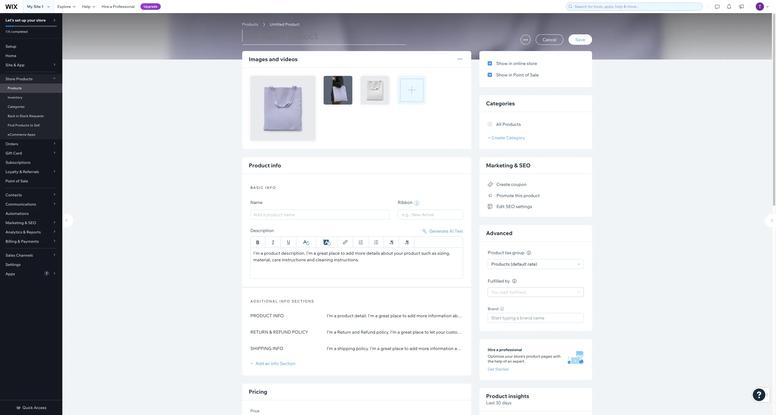 Task type: describe. For each thing, give the bounding box(es) containing it.
0 vertical spatial create
[[492, 135, 505, 141]]

up
[[21, 18, 26, 23]]

product right untitled
[[285, 22, 300, 27]]

& for billing & payments popup button
[[18, 239, 20, 244]]

help
[[495, 359, 502, 364]]

images and videos
[[249, 56, 298, 63]]

generate ai text button
[[421, 228, 463, 234]]

info for additional
[[280, 299, 290, 304]]

of inside "optimize your store's product pages with the help of an expert."
[[503, 359, 507, 364]]

products up inventory
[[8, 86, 22, 90]]

store inside sidebar element
[[36, 18, 46, 23]]

Search for tools, apps, help & more... field
[[573, 3, 701, 10]]

seo inside dropdown button
[[28, 221, 36, 226]]

sales
[[5, 253, 15, 258]]

2 horizontal spatial of
[[525, 72, 529, 78]]

marketing & seo inside form
[[486, 162, 531, 169]]

seo inside button
[[506, 204, 515, 209]]

0 vertical spatial apps
[[27, 133, 35, 137]]

your inside i'm a product description. i'm a great place to add more details about your product such as sizing, material, care instructions and cleaning instructions.
[[394, 251, 403, 256]]

2 horizontal spatial seo
[[519, 162, 531, 169]]

show in point of sale
[[496, 72, 539, 78]]

with
[[553, 355, 561, 359]]

Untitled Product text field
[[242, 30, 406, 45]]

advanced
[[486, 230, 513, 237]]

generate
[[429, 228, 448, 234]]

additional info sections
[[250, 299, 314, 304]]

sidebar element
[[0, 13, 62, 416]]

info for product info
[[273, 313, 284, 319]]

loyalty & referrals
[[5, 170, 39, 174]]

a for hire a professional
[[496, 348, 499, 353]]

create coupon
[[497, 182, 527, 187]]

show for show in point of sale
[[496, 72, 508, 78]]

in for point
[[509, 72, 512, 78]]

refund
[[273, 330, 291, 335]]

settings
[[5, 262, 21, 267]]

by
[[505, 279, 510, 284]]

0 vertical spatial and
[[269, 56, 279, 63]]

expert.
[[513, 359, 525, 364]]

price
[[250, 409, 259, 414]]

generate ai text
[[429, 228, 463, 234]]

store inside form
[[527, 61, 537, 66]]

marketing & seo button
[[0, 218, 62, 228]]

get started link
[[488, 367, 509, 372]]

marketing & seo inside dropdown button
[[5, 221, 36, 226]]

orders button
[[0, 139, 62, 149]]

seo settings image
[[488, 205, 493, 209]]

false text field
[[250, 248, 463, 279]]

Select box search field
[[402, 210, 459, 219]]

let's set up your store
[[5, 18, 46, 23]]

& for marketing & seo dropdown button
[[25, 221, 27, 226]]

hire for hire a professional
[[102, 4, 109, 9]]

1 vertical spatial apps
[[5, 272, 15, 277]]

last
[[486, 401, 495, 406]]

sales channels
[[5, 253, 33, 258]]

30
[[496, 401, 501, 406]]

automations
[[5, 211, 29, 216]]

gift card
[[5, 151, 22, 156]]

brand
[[488, 307, 499, 312]]

the
[[488, 359, 494, 364]]

in for online
[[509, 61, 512, 66]]

set
[[15, 18, 21, 23]]

settings
[[516, 204, 532, 209]]

subscriptions
[[5, 160, 30, 165]]

referrals
[[23, 170, 39, 174]]

professional
[[113, 4, 135, 9]]

point inside sidebar element
[[5, 179, 15, 184]]

care
[[272, 257, 281, 263]]

my site 1
[[27, 4, 43, 9]]

hire a professional
[[488, 348, 522, 353]]

point of sale link
[[0, 177, 62, 186]]

material,
[[253, 257, 271, 263]]

info tooltip image for fulfilled)
[[512, 280, 517, 284]]

edit seo settings button
[[488, 203, 532, 211]]

site & app
[[5, 63, 24, 68]]

ai
[[449, 228, 454, 234]]

promote coupon image
[[488, 182, 493, 187]]

& up coupon
[[514, 162, 518, 169]]

cancel button
[[536, 34, 564, 45]]

add
[[346, 251, 354, 256]]

1 i'm from the left
[[253, 251, 260, 256]]

products right all
[[503, 122, 521, 127]]

analytics & reports
[[5, 230, 41, 235]]

+ create category button
[[488, 135, 525, 141]]

get started
[[488, 367, 509, 372]]

products left untitled
[[242, 22, 258, 27]]

home link
[[0, 51, 62, 60]]

great
[[317, 251, 328, 256]]

name
[[250, 200, 263, 205]]

home
[[5, 53, 16, 58]]

add an info section link
[[250, 361, 296, 367]]

1 inside sidebar element
[[46, 272, 47, 275]]

untitled product
[[270, 22, 300, 27]]

more
[[355, 251, 366, 256]]

a for hire a professional
[[110, 4, 112, 9]]

additional
[[250, 299, 278, 304]]

2 i'm from the left
[[306, 251, 313, 256]]

products inside popup button
[[16, 77, 33, 81]]

of inside sidebar element
[[16, 179, 19, 184]]

product insights last 30 days
[[486, 393, 529, 406]]

product inside button
[[524, 193, 540, 198]]

Start typing a brand name field
[[490, 314, 582, 323]]

find products to sell link
[[0, 121, 62, 130]]

sales channels button
[[0, 251, 62, 260]]

instructions.
[[334, 257, 359, 263]]

loyalty & referrals button
[[0, 167, 62, 177]]

& for loyalty & referrals popup button
[[19, 170, 22, 174]]

Add a product name text field
[[250, 210, 390, 220]]

ecommerce apps link
[[0, 130, 62, 139]]

point of sale
[[5, 179, 28, 184]]

policy
[[292, 330, 308, 335]]

subscriptions link
[[0, 158, 62, 167]]

pricing
[[249, 389, 267, 396]]

i'm a product description. i'm a great place to add more details about your product such as sizing, material, care instructions and cleaning instructions.
[[253, 251, 450, 263]]

help button
[[79, 0, 98, 13]]

info for product
[[271, 162, 281, 169]]

0 vertical spatial site
[[34, 4, 41, 9]]

product left such
[[404, 251, 420, 256]]

group
[[512, 250, 525, 256]]

sections
[[292, 299, 314, 304]]

product inside "optimize your store's product pages with the help of an expert."
[[526, 355, 541, 359]]

quick access button
[[16, 406, 46, 411]]

sale inside form
[[530, 72, 539, 78]]

product info
[[249, 162, 281, 169]]

back
[[8, 114, 15, 118]]

videos
[[280, 56, 298, 63]]

0 horizontal spatial an
[[265, 361, 270, 367]]

basic
[[250, 186, 264, 190]]

product
[[250, 313, 272, 319]]

a left great
[[314, 251, 316, 256]]

product up care
[[264, 251, 280, 256]]

products (default rate)
[[491, 262, 537, 267]]



Task type: locate. For each thing, give the bounding box(es) containing it.
(default
[[511, 262, 527, 267]]

apps down settings
[[5, 272, 15, 277]]

1 vertical spatial 1
[[46, 272, 47, 275]]

1 horizontal spatial marketing & seo
[[486, 162, 531, 169]]

1 vertical spatial products link
[[0, 84, 62, 93]]

0 vertical spatial marketing
[[486, 162, 513, 169]]

product
[[524, 193, 540, 198], [264, 251, 280, 256], [404, 251, 420, 256], [526, 355, 541, 359]]

fulfilled)
[[510, 290, 526, 295]]

0 horizontal spatial hire
[[102, 4, 109, 9]]

description.
[[281, 251, 305, 256]]

2 vertical spatial info
[[280, 299, 290, 304]]

optimize your store's product pages with the help of an expert.
[[488, 355, 561, 364]]

0 horizontal spatial marketing
[[5, 221, 24, 226]]

point inside form
[[513, 72, 524, 78]]

1 vertical spatial create
[[497, 182, 510, 187]]

0 vertical spatial point
[[513, 72, 524, 78]]

1 vertical spatial show
[[496, 72, 508, 78]]

in down show in online store
[[509, 72, 512, 78]]

1 horizontal spatial 1
[[46, 272, 47, 275]]

categories up all
[[486, 100, 515, 107]]

0 horizontal spatial to
[[30, 123, 33, 127]]

product right this
[[524, 193, 540, 198]]

to left sell
[[30, 123, 33, 127]]

1 vertical spatial marketing & seo
[[5, 221, 36, 226]]

tax
[[505, 250, 511, 256]]

0 vertical spatial show
[[496, 61, 508, 66]]

create
[[492, 135, 505, 141], [497, 182, 510, 187]]

1 vertical spatial of
[[16, 179, 19, 184]]

your inside sidebar element
[[27, 18, 35, 23]]

2 vertical spatial of
[[503, 359, 507, 364]]

site down home
[[5, 63, 13, 68]]

(self
[[500, 290, 509, 295]]

0 vertical spatial hire
[[102, 4, 109, 9]]

promote this product button
[[488, 192, 540, 200]]

1 horizontal spatial of
[[503, 359, 507, 364]]

loyalty
[[5, 170, 19, 174]]

0 horizontal spatial your
[[27, 18, 35, 23]]

started
[[495, 367, 509, 372]]

1 down settings link
[[46, 272, 47, 275]]

products right store
[[16, 77, 33, 81]]

0 vertical spatial info tooltip image
[[527, 251, 531, 255]]

show left online
[[496, 61, 508, 66]]

untitled
[[270, 22, 284, 27]]

1 show from the top
[[496, 61, 508, 66]]

hire up optimize
[[488, 348, 496, 353]]

details
[[367, 251, 380, 256]]

0 horizontal spatial i'm
[[253, 251, 260, 256]]

products up 'ecommerce apps'
[[15, 123, 29, 127]]

a
[[110, 4, 112, 9], [261, 251, 263, 256], [314, 251, 316, 256], [496, 348, 499, 353]]

1 vertical spatial your
[[394, 251, 403, 256]]

1 vertical spatial hire
[[488, 348, 496, 353]]

category
[[506, 135, 525, 141]]

hire a professional link
[[98, 0, 138, 13]]

in for stock
[[16, 114, 19, 118]]

2 vertical spatial seo
[[28, 221, 36, 226]]

0 vertical spatial to
[[30, 123, 33, 127]]

create coupon button
[[488, 181, 527, 189]]

sale
[[530, 72, 539, 78], [20, 179, 28, 184]]

inventory link
[[0, 93, 62, 102]]

and left 'cleaning'
[[307, 257, 315, 263]]

site inside dropdown button
[[5, 63, 13, 68]]

0 horizontal spatial point
[[5, 179, 15, 184]]

insights
[[509, 393, 529, 400]]

1
[[42, 4, 43, 9], [46, 272, 47, 275]]

1 vertical spatial seo
[[506, 204, 515, 209]]

you
[[491, 290, 499, 295]]

point down loyalty on the left of the page
[[5, 179, 15, 184]]

products down product tax group
[[491, 262, 510, 267]]

sizing,
[[437, 251, 450, 256]]

and left the videos
[[269, 56, 279, 63]]

an left info on the left
[[265, 361, 270, 367]]

of
[[525, 72, 529, 78], [16, 179, 19, 184], [503, 359, 507, 364]]

0 horizontal spatial categories
[[8, 105, 25, 109]]

promote this product
[[497, 193, 540, 198]]

show down show in online store
[[496, 72, 508, 78]]

0 horizontal spatial store
[[36, 18, 46, 23]]

let's
[[5, 18, 14, 23]]

info tooltip image right group
[[527, 251, 531, 255]]

show for show in online store
[[496, 61, 508, 66]]

setup link
[[0, 42, 62, 51]]

1 right my on the top left of page
[[42, 4, 43, 9]]

create right +
[[492, 135, 505, 141]]

in
[[509, 61, 512, 66], [509, 72, 512, 78], [16, 114, 19, 118]]

product inside product insights last 30 days
[[486, 393, 507, 400]]

& right return
[[269, 330, 272, 335]]

shipping info
[[250, 346, 283, 352]]

1 horizontal spatial point
[[513, 72, 524, 78]]

this
[[515, 193, 523, 198]]

promote
[[497, 193, 514, 198]]

& left "reports"
[[23, 230, 26, 235]]

1 horizontal spatial i'm
[[306, 251, 313, 256]]

1 vertical spatial point
[[5, 179, 15, 184]]

and inside i'm a product description. i'm a great place to add more details about your product such as sizing, material, care instructions and cleaning instructions.
[[307, 257, 315, 263]]

create inside button
[[497, 182, 510, 187]]

0 horizontal spatial site
[[5, 63, 13, 68]]

1 horizontal spatial your
[[394, 251, 403, 256]]

optimize
[[488, 355, 504, 359]]

1 horizontal spatial apps
[[27, 133, 35, 137]]

seo right the edit
[[506, 204, 515, 209]]

product for product info
[[249, 162, 270, 169]]

in right back
[[16, 114, 19, 118]]

1 horizontal spatial products link
[[240, 22, 261, 27]]

section
[[280, 361, 296, 367]]

your
[[27, 18, 35, 23], [394, 251, 403, 256], [505, 355, 513, 359]]

sale down loyalty & referrals
[[20, 179, 28, 184]]

info tooltip image
[[527, 251, 531, 255], [512, 280, 517, 284]]

0 vertical spatial 1
[[42, 4, 43, 9]]

store right online
[[527, 61, 537, 66]]

1 vertical spatial and
[[307, 257, 315, 263]]

0 vertical spatial seo
[[519, 162, 531, 169]]

of down loyalty & referrals
[[16, 179, 19, 184]]

& right billing
[[18, 239, 20, 244]]

all
[[496, 122, 502, 127]]

a for i'm a product description. i'm a great place to add more details about your product such as sizing, material, care instructions and cleaning instructions.
[[261, 251, 263, 256]]

1 horizontal spatial seo
[[506, 204, 515, 209]]

a left professional
[[110, 4, 112, 9]]

0 horizontal spatial apps
[[5, 272, 15, 277]]

store down my site 1 on the left
[[36, 18, 46, 23]]

& for analytics & reports 'popup button'
[[23, 230, 26, 235]]

i'm left great
[[306, 251, 313, 256]]

0 horizontal spatial 1
[[42, 4, 43, 9]]

a up optimize
[[496, 348, 499, 353]]

0 vertical spatial info
[[271, 162, 281, 169]]

info
[[271, 162, 281, 169], [265, 186, 276, 190], [280, 299, 290, 304]]

of right help
[[503, 359, 507, 364]]

description
[[250, 228, 274, 233]]

1 horizontal spatial an
[[508, 359, 512, 364]]

channels
[[16, 253, 33, 258]]

store products button
[[0, 74, 62, 84]]

+ create category
[[488, 135, 525, 141]]

0 vertical spatial marketing & seo
[[486, 162, 531, 169]]

products link down store products
[[0, 84, 62, 93]]

billing & payments button
[[0, 237, 62, 246]]

an
[[508, 359, 512, 364], [265, 361, 270, 367]]

0 horizontal spatial and
[[269, 56, 279, 63]]

1/6
[[5, 30, 10, 34]]

categories down inventory
[[8, 105, 25, 109]]

info up add an info section
[[273, 346, 283, 352]]

0 horizontal spatial of
[[16, 179, 19, 184]]

marketing & seo up analytics & reports
[[5, 221, 36, 226]]

your inside "optimize your store's product pages with the help of an expert."
[[505, 355, 513, 359]]

info left 'sections'
[[280, 299, 290, 304]]

marketing & seo up create coupon button
[[486, 162, 531, 169]]

coupon
[[511, 182, 527, 187]]

1 vertical spatial sale
[[20, 179, 28, 184]]

0 vertical spatial sale
[[530, 72, 539, 78]]

product for product tax group
[[488, 250, 504, 256]]

1 vertical spatial info
[[265, 186, 276, 190]]

1 vertical spatial info tooltip image
[[512, 280, 517, 284]]

marketing up create coupon button
[[486, 162, 513, 169]]

seo down automations "link"
[[28, 221, 36, 226]]

promote image
[[488, 193, 493, 198]]

gift
[[5, 151, 12, 156]]

an inside "optimize your store's product pages with the help of an expert."
[[508, 359, 512, 364]]

product left pages
[[526, 355, 541, 359]]

return & refund policy
[[250, 330, 308, 335]]

info up basic info on the top of the page
[[271, 162, 281, 169]]

2 vertical spatial your
[[505, 355, 513, 359]]

apps down find products to sell link
[[27, 133, 35, 137]]

back in stock requests
[[8, 114, 44, 118]]

categories link
[[0, 102, 62, 112]]

hire for hire a professional
[[488, 348, 496, 353]]

0 horizontal spatial sale
[[20, 179, 28, 184]]

1 vertical spatial marketing
[[5, 221, 24, 226]]

1 horizontal spatial info tooltip image
[[527, 251, 531, 255]]

1 vertical spatial store
[[527, 61, 537, 66]]

i'm up material,
[[253, 251, 260, 256]]

1 horizontal spatial categories
[[486, 100, 515, 107]]

to left add
[[341, 251, 345, 256]]

1 horizontal spatial hire
[[488, 348, 496, 353]]

1 horizontal spatial and
[[307, 257, 315, 263]]

setup
[[5, 44, 16, 49]]

a up material,
[[261, 251, 263, 256]]

about
[[381, 251, 393, 256]]

store products
[[5, 77, 33, 81]]

categories inside form
[[486, 100, 515, 107]]

0 vertical spatial in
[[509, 61, 512, 66]]

find products to sell
[[8, 123, 40, 127]]

2 show from the top
[[496, 72, 508, 78]]

quick
[[23, 406, 33, 411]]

0 vertical spatial products link
[[240, 22, 261, 27]]

info down additional info sections
[[273, 313, 284, 319]]

& up analytics & reports
[[25, 221, 27, 226]]

0 vertical spatial of
[[525, 72, 529, 78]]

form
[[60, 13, 776, 416]]

save
[[575, 37, 585, 42]]

inventory
[[8, 95, 22, 100]]

& right loyalty on the left of the page
[[19, 170, 22, 174]]

&
[[14, 63, 16, 68], [514, 162, 518, 169], [19, 170, 22, 174], [25, 221, 27, 226], [23, 230, 26, 235], [18, 239, 20, 244], [269, 330, 272, 335]]

1 horizontal spatial to
[[341, 251, 345, 256]]

1 horizontal spatial store
[[527, 61, 537, 66]]

1 vertical spatial info
[[273, 346, 283, 352]]

to inside i'm a product description. i'm a great place to add more details about your product such as sizing, material, care instructions and cleaning instructions.
[[341, 251, 345, 256]]

0 vertical spatial your
[[27, 18, 35, 23]]

return
[[250, 330, 268, 335]]

add an info section
[[255, 361, 296, 367]]

info for basic
[[265, 186, 276, 190]]

in left online
[[509, 61, 512, 66]]

hire right help button
[[102, 4, 109, 9]]

1 vertical spatial in
[[509, 72, 512, 78]]

0 horizontal spatial seo
[[28, 221, 36, 226]]

& for site & app dropdown button
[[14, 63, 16, 68]]

point down online
[[513, 72, 524, 78]]

of down online
[[525, 72, 529, 78]]

save button
[[569, 34, 592, 45]]

1 horizontal spatial site
[[34, 4, 41, 9]]

you (self fulfilled)
[[491, 290, 526, 295]]

& inside 'popup button'
[[23, 230, 26, 235]]

sale down show in online store
[[530, 72, 539, 78]]

to inside sidebar element
[[30, 123, 33, 127]]

billing
[[5, 239, 17, 244]]

info for shipping info
[[273, 346, 283, 352]]

marketing inside dropdown button
[[5, 221, 24, 226]]

2 vertical spatial in
[[16, 114, 19, 118]]

form containing images and videos
[[60, 13, 776, 416]]

site right my on the top left of page
[[34, 4, 41, 9]]

seo up coupon
[[519, 162, 531, 169]]

& left app
[[14, 63, 16, 68]]

product left 'tax'
[[488, 250, 504, 256]]

1 vertical spatial to
[[341, 251, 345, 256]]

your down professional
[[505, 355, 513, 359]]

product for product insights last 30 days
[[486, 393, 507, 400]]

in inside sidebar element
[[16, 114, 19, 118]]

place
[[329, 251, 340, 256]]

product up 'basic' on the top
[[249, 162, 270, 169]]

product up 30
[[486, 393, 507, 400]]

your right about
[[394, 251, 403, 256]]

ecommerce apps
[[8, 133, 35, 137]]

text
[[455, 228, 463, 234]]

1 vertical spatial site
[[5, 63, 13, 68]]

store's
[[514, 355, 525, 359]]

your right up
[[27, 18, 35, 23]]

and
[[269, 56, 279, 63], [307, 257, 315, 263]]

find
[[8, 123, 14, 127]]

hire inside form
[[488, 348, 496, 353]]

automations link
[[0, 209, 62, 218]]

create up "promote"
[[497, 182, 510, 187]]

communications
[[5, 202, 36, 207]]

products link left untitled
[[240, 22, 261, 27]]

0 vertical spatial store
[[36, 18, 46, 23]]

0 horizontal spatial marketing & seo
[[5, 221, 36, 226]]

products link
[[240, 22, 261, 27], [0, 84, 62, 93]]

info tooltip image for rate)
[[527, 251, 531, 255]]

edit seo settings
[[497, 204, 532, 209]]

settings link
[[0, 260, 62, 270]]

marketing up "analytics"
[[5, 221, 24, 226]]

an left expert.
[[508, 359, 512, 364]]

0 horizontal spatial info tooltip image
[[512, 280, 517, 284]]

info tooltip image right by
[[512, 280, 517, 284]]

info right 'basic' on the top
[[265, 186, 276, 190]]

categories inside sidebar element
[[8, 105, 25, 109]]

0 vertical spatial info
[[273, 313, 284, 319]]

1 horizontal spatial marketing
[[486, 162, 513, 169]]

2 horizontal spatial your
[[505, 355, 513, 359]]

seo
[[519, 162, 531, 169], [506, 204, 515, 209], [28, 221, 36, 226]]

1 horizontal spatial sale
[[530, 72, 539, 78]]

0 horizontal spatial products link
[[0, 84, 62, 93]]

marketing inside form
[[486, 162, 513, 169]]

sale inside sidebar element
[[20, 179, 28, 184]]



Task type: vqa. For each thing, say whether or not it's contained in the screenshot.
4.9 (335)
no



